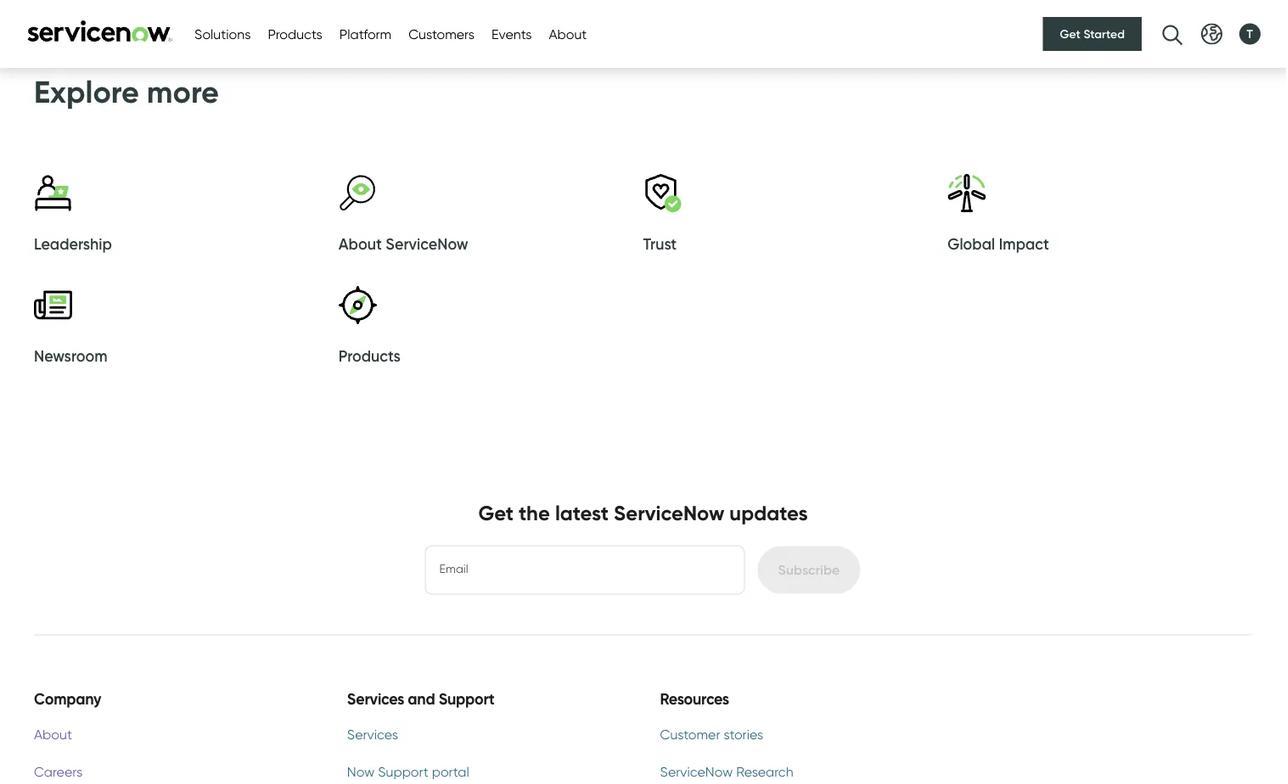 Task type: locate. For each thing, give the bounding box(es) containing it.
servicenow research
[[660, 764, 793, 780]]

about for about 'popup button' at the top left of page
[[549, 25, 587, 42]]

about servicenow link
[[339, 174, 635, 262]]

1 vertical spatial services
[[347, 726, 398, 743]]

0 vertical spatial servicenow
[[386, 234, 468, 253]]

customer
[[660, 726, 720, 743]]

now support portal link
[[347, 762, 626, 780]]

services up now
[[347, 726, 398, 743]]

more
[[147, 73, 219, 111]]

global impact
[[948, 234, 1049, 253]]

events
[[492, 25, 532, 42]]

services left and
[[347, 689, 404, 708]]

services for services and support
[[347, 689, 404, 708]]

about link
[[34, 724, 313, 745]]

1 vertical spatial products
[[339, 346, 401, 365]]

get left the
[[478, 500, 514, 525]]

2 vertical spatial about
[[34, 726, 72, 743]]

the
[[519, 500, 550, 525]]

get for get the latest servicenow updates
[[478, 500, 514, 525]]

services inside 'link'
[[347, 726, 398, 743]]

trust
[[643, 234, 677, 253]]

0 horizontal spatial about
[[34, 726, 72, 743]]

0 horizontal spatial get
[[478, 500, 514, 525]]

get
[[1060, 27, 1081, 41], [478, 500, 514, 525]]

1 vertical spatial get
[[478, 500, 514, 525]]

products inside products link
[[339, 346, 401, 365]]

leadership
[[34, 234, 112, 253]]

Email text field
[[426, 546, 744, 594]]

0 vertical spatial services
[[347, 689, 404, 708]]

solutions button
[[194, 24, 251, 44]]

1 horizontal spatial products
[[339, 346, 401, 365]]

0 vertical spatial get
[[1060, 27, 1081, 41]]

solutions
[[194, 25, 251, 42]]

careers
[[34, 764, 83, 780]]

about
[[549, 25, 587, 42], [339, 234, 382, 253], [34, 726, 72, 743]]

support inside now support portal link
[[378, 764, 428, 780]]

1 vertical spatial support
[[378, 764, 428, 780]]

servicenow
[[386, 234, 468, 253], [614, 500, 724, 525], [660, 764, 733, 780]]

support
[[439, 689, 495, 708], [378, 764, 428, 780]]

support up services 'link'
[[439, 689, 495, 708]]

resources
[[660, 689, 729, 708]]

0 vertical spatial about
[[549, 25, 587, 42]]

1 services from the top
[[347, 689, 404, 708]]

platform
[[339, 25, 392, 42]]

services and support
[[347, 689, 495, 708]]

0 horizontal spatial products
[[268, 25, 322, 42]]

about button
[[549, 24, 587, 44]]

support right now
[[378, 764, 428, 780]]

updates
[[730, 500, 808, 525]]

customers
[[408, 25, 475, 42]]

servicenow research link
[[660, 762, 939, 780]]

1 vertical spatial about
[[339, 234, 382, 253]]

explore more
[[34, 73, 219, 111]]

get inside get started link
[[1060, 27, 1081, 41]]

subscribe
[[778, 562, 840, 578]]

global impact image
[[948, 174, 986, 212]]

2 services from the top
[[347, 726, 398, 743]]

products
[[268, 25, 322, 42], [339, 346, 401, 365]]

1 horizontal spatial get
[[1060, 27, 1081, 41]]

about for about servicenow
[[339, 234, 382, 253]]

0 vertical spatial support
[[439, 689, 495, 708]]

about for about "link"
[[34, 726, 72, 743]]

0 horizontal spatial support
[[378, 764, 428, 780]]

about inside "link"
[[34, 726, 72, 743]]

services
[[347, 689, 404, 708], [347, 726, 398, 743]]

customer stories link
[[660, 724, 939, 745]]

1 horizontal spatial about
[[339, 234, 382, 253]]

impact
[[999, 234, 1049, 253]]

customers button
[[408, 24, 475, 44]]

2 horizontal spatial about
[[549, 25, 587, 42]]

get left started at the right top of the page
[[1060, 27, 1081, 41]]

now
[[347, 764, 375, 780]]



Task type: vqa. For each thing, say whether or not it's contained in the screenshot.


Task type: describe. For each thing, give the bounding box(es) containing it.
services link
[[347, 724, 626, 745]]

products link
[[339, 286, 635, 374]]

get started link
[[1043, 17, 1142, 51]]

services for services
[[347, 726, 398, 743]]

about servicenow
[[339, 234, 468, 253]]

portal
[[432, 764, 469, 780]]

company
[[34, 689, 101, 708]]

customer stories
[[660, 726, 763, 743]]

newsroom link
[[34, 286, 330, 374]]

trust link
[[643, 174, 939, 262]]

0 vertical spatial products
[[268, 25, 322, 42]]

get for get started
[[1060, 27, 1081, 41]]

subscribe button
[[758, 546, 860, 594]]

stories
[[724, 726, 763, 743]]

get started
[[1060, 27, 1125, 41]]

1 vertical spatial servicenow
[[614, 500, 724, 525]]

products button
[[268, 24, 322, 44]]

and
[[408, 689, 435, 708]]

leadership link
[[34, 174, 330, 262]]

latest
[[555, 500, 609, 525]]

2 vertical spatial servicenow
[[660, 764, 733, 780]]

newsroom
[[34, 346, 107, 365]]

now support portal
[[347, 764, 469, 780]]

global
[[948, 234, 995, 253]]

global impact link
[[948, 174, 1244, 262]]

1 horizontal spatial support
[[439, 689, 495, 708]]

started
[[1084, 27, 1125, 41]]

servicenow image
[[25, 20, 174, 42]]

events button
[[492, 24, 532, 44]]

explore
[[34, 73, 139, 111]]

get the latest servicenow updates
[[478, 500, 808, 525]]

platform button
[[339, 24, 392, 44]]

research
[[736, 764, 793, 780]]

careers link
[[34, 762, 313, 780]]



